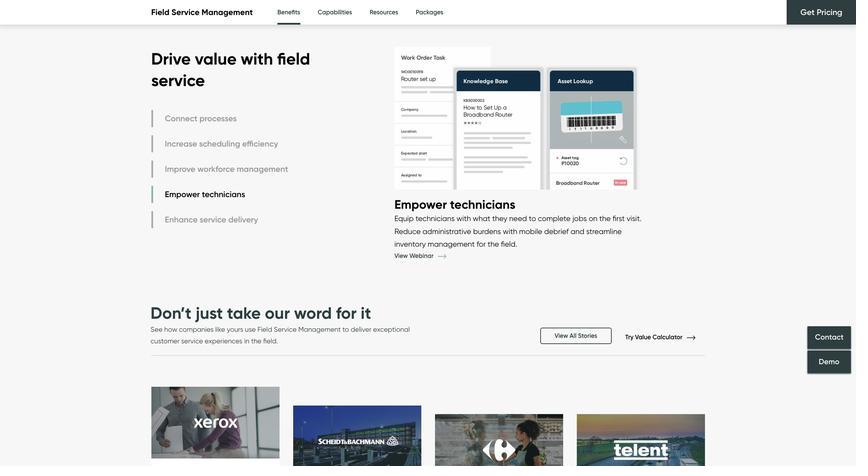 Task type: locate. For each thing, give the bounding box(es) containing it.
what
[[473, 214, 491, 223]]

increase scheduling efficiency
[[165, 139, 278, 149]]

management down "efficiency"
[[237, 164, 288, 174]]

1 horizontal spatial field
[[258, 326, 272, 334]]

calculator
[[653, 334, 683, 341]]

field. right in
[[263, 337, 278, 345]]

0 vertical spatial the
[[600, 214, 611, 223]]

empower
[[165, 190, 200, 200], [395, 197, 447, 212]]

view
[[395, 252, 408, 260], [555, 332, 569, 340]]

2 horizontal spatial the
[[600, 214, 611, 223]]

stories
[[579, 332, 598, 340]]

with
[[241, 49, 273, 69], [457, 214, 471, 223], [503, 227, 518, 236]]

empower for empower technicians
[[165, 190, 200, 200]]

empower inside empower technicians equip technicians with what they need to complete jobs on the first visit. reduce administrative burdens with mobile debrief and streamline inventory management for the field.
[[395, 197, 447, 212]]

0 vertical spatial field
[[151, 7, 170, 17]]

empower up enhance on the top left of the page
[[165, 190, 200, 200]]

1 horizontal spatial management
[[299, 326, 341, 334]]

0 vertical spatial for
[[477, 240, 486, 249]]

to left deliver
[[343, 326, 349, 334]]

1 vertical spatial for
[[336, 303, 357, 323]]

streamline inventory management for the field image
[[395, 40, 649, 197]]

service
[[172, 7, 200, 17], [274, 326, 297, 334]]

to inside empower technicians equip technicians with what they need to complete jobs on the first visit. reduce administrative burdens with mobile debrief and streamline inventory management for the field.
[[529, 214, 536, 223]]

don't
[[151, 303, 192, 323]]

1 vertical spatial service
[[200, 215, 226, 225]]

for inside don't just take our word for it see how companies like yours use field service management to deliver exceptional customer service experiences in the field.
[[336, 303, 357, 323]]

0 horizontal spatial management
[[202, 7, 253, 17]]

don't just take our word for it see how companies like yours use field service management to deliver exceptional customer service experiences in the field.
[[151, 303, 410, 345]]

view left all
[[555, 332, 569, 340]]

1 horizontal spatial for
[[477, 240, 486, 249]]

for inside empower technicians equip technicians with what they need to complete jobs on the first visit. reduce administrative burdens with mobile debrief and streamline inventory management for the field.
[[477, 240, 486, 249]]

service inside enhance service delivery link
[[200, 215, 226, 225]]

2 vertical spatial service
[[181, 337, 203, 345]]

resources
[[370, 9, 399, 16]]

use
[[245, 326, 256, 334]]

need
[[510, 214, 527, 223]]

field
[[151, 7, 170, 17], [258, 326, 272, 334]]

scheidt & bachmann implemented servicenow fsm. image
[[293, 406, 422, 467]]

1 horizontal spatial service
[[274, 326, 297, 334]]

mobile
[[520, 227, 543, 236]]

try value calculator
[[626, 334, 685, 341]]

inventory
[[395, 240, 426, 249]]

1 horizontal spatial management
[[428, 240, 475, 249]]

0 vertical spatial view
[[395, 252, 408, 260]]

view for view webinar
[[395, 252, 408, 260]]

view all stories link
[[541, 328, 612, 344]]

the right the on on the right top of page
[[600, 214, 611, 223]]

0 horizontal spatial to
[[343, 326, 349, 334]]

get pricing
[[801, 7, 843, 17]]

0 horizontal spatial field.
[[263, 337, 278, 345]]

visit.
[[627, 214, 642, 223]]

increase scheduling efficiency link
[[151, 135, 290, 153]]

empower technicians equip technicians with what they need to complete jobs on the first visit. reduce administrative burdens with mobile debrief and streamline inventory management for the field.
[[395, 197, 642, 249]]

0 vertical spatial field.
[[501, 240, 518, 249]]

to up mobile
[[529, 214, 536, 223]]

view webinar
[[395, 252, 435, 260]]

field service management
[[151, 7, 253, 17]]

capabilities
[[318, 9, 352, 16]]

the
[[600, 214, 611, 223], [488, 240, 499, 249], [251, 337, 262, 345]]

1 horizontal spatial to
[[529, 214, 536, 223]]

jobs
[[573, 214, 587, 223]]

0 vertical spatial management
[[237, 164, 288, 174]]

service down drive
[[151, 70, 205, 90]]

for
[[477, 240, 486, 249], [336, 303, 357, 323]]

the down burdens
[[488, 240, 499, 249]]

field. down burdens
[[501, 240, 518, 249]]

experiences
[[205, 337, 243, 345]]

1 vertical spatial to
[[343, 326, 349, 334]]

1 horizontal spatial the
[[488, 240, 499, 249]]

for down burdens
[[477, 240, 486, 249]]

view down inventory
[[395, 252, 408, 260]]

enhance service delivery
[[165, 215, 258, 225]]

management
[[237, 164, 288, 174], [428, 240, 475, 249]]

with inside drive value with field service
[[241, 49, 273, 69]]

1 vertical spatial management
[[299, 326, 341, 334]]

resources link
[[370, 0, 399, 25]]

webinar
[[410, 252, 434, 260]]

administrative
[[423, 227, 472, 236]]

0 horizontal spatial for
[[336, 303, 357, 323]]

service inside don't just take our word for it see how companies like yours use field service management to deliver exceptional customer service experiences in the field.
[[274, 326, 297, 334]]

delivery
[[228, 215, 258, 225]]

0 horizontal spatial with
[[241, 49, 273, 69]]

2 vertical spatial with
[[503, 227, 518, 236]]

2 vertical spatial the
[[251, 337, 262, 345]]

it
[[361, 303, 371, 323]]

value
[[636, 334, 652, 341]]

enhance
[[165, 215, 198, 225]]

pricing
[[817, 7, 843, 17]]

1 horizontal spatial field.
[[501, 240, 518, 249]]

connect processes link
[[151, 110, 290, 127]]

service down empower technicians link
[[200, 215, 226, 225]]

to
[[529, 214, 536, 223], [343, 326, 349, 334]]

service
[[151, 70, 205, 90], [200, 215, 226, 225], [181, 337, 203, 345]]

the right in
[[251, 337, 262, 345]]

0 horizontal spatial the
[[251, 337, 262, 345]]

0 horizontal spatial empower
[[165, 190, 200, 200]]

1 vertical spatial field
[[258, 326, 272, 334]]

0 horizontal spatial service
[[172, 7, 200, 17]]

debrief
[[545, 227, 569, 236]]

packages link
[[416, 0, 444, 25]]

0 vertical spatial service
[[151, 70, 205, 90]]

management inside don't just take our word for it see how companies like yours use field service management to deliver exceptional customer service experiences in the field.
[[299, 326, 341, 334]]

drive value with field service
[[151, 49, 310, 90]]

1 horizontal spatial view
[[555, 332, 569, 340]]

1 horizontal spatial with
[[457, 214, 471, 223]]

1 vertical spatial view
[[555, 332, 569, 340]]

0 horizontal spatial view
[[395, 252, 408, 260]]

field.
[[501, 240, 518, 249], [263, 337, 278, 345]]

technicians down improve workforce management link
[[202, 190, 245, 200]]

management inside empower technicians equip technicians with what they need to complete jobs on the first visit. reduce administrative burdens with mobile debrief and streamline inventory management for the field.
[[428, 240, 475, 249]]

1 vertical spatial service
[[274, 326, 297, 334]]

reduce
[[395, 227, 421, 236]]

1 vertical spatial field.
[[263, 337, 278, 345]]

1 horizontal spatial empower
[[395, 197, 447, 212]]

empower up equip
[[395, 197, 447, 212]]

try
[[626, 334, 634, 341]]

companies
[[179, 326, 214, 334]]

capabilities link
[[318, 0, 352, 25]]

service down companies
[[181, 337, 203, 345]]

providing better experience for field service employees image
[[151, 387, 280, 459]]

customer
[[151, 337, 180, 345]]

management down administrative
[[428, 240, 475, 249]]

technicians
[[202, 190, 245, 200], [450, 197, 516, 212], [416, 214, 455, 223]]

1 vertical spatial with
[[457, 214, 471, 223]]

0 vertical spatial to
[[529, 214, 536, 223]]

management
[[202, 7, 253, 17], [299, 326, 341, 334]]

technicians up what
[[450, 197, 516, 212]]

benefits
[[278, 9, 300, 16]]

0 vertical spatial with
[[241, 49, 273, 69]]

view for view all stories
[[555, 332, 569, 340]]

for left it on the left bottom
[[336, 303, 357, 323]]

1 vertical spatial management
[[428, 240, 475, 249]]

view all stories
[[555, 332, 598, 340]]

carrefour uses automation to streamline store repairs image
[[435, 414, 563, 467]]

empower technicians link
[[151, 186, 290, 203]]



Task type: vqa. For each thing, say whether or not it's contained in the screenshot.
99.993% average uptime to help our customers thrive image at the right of the page
no



Task type: describe. For each thing, give the bounding box(es) containing it.
telent uses real-time data to boost asset availability image
[[577, 414, 705, 467]]

and
[[571, 227, 585, 236]]

scheduling
[[199, 139, 240, 149]]

just
[[196, 303, 223, 323]]

our
[[265, 303, 290, 323]]

how
[[164, 326, 177, 334]]

field. inside don't just take our word for it see how companies like yours use field service management to deliver exceptional customer service experiences in the field.
[[263, 337, 278, 345]]

connect processes
[[165, 114, 237, 124]]

take
[[227, 303, 261, 323]]

contact
[[816, 333, 844, 342]]

processes
[[200, 114, 237, 124]]

get pricing link
[[787, 0, 857, 25]]

improve
[[165, 164, 196, 174]]

all
[[570, 332, 577, 340]]

field. inside empower technicians equip technicians with what they need to complete jobs on the first visit. reduce administrative burdens with mobile debrief and streamline inventory management for the field.
[[501, 240, 518, 249]]

0 vertical spatial service
[[172, 7, 200, 17]]

field
[[277, 49, 310, 69]]

try value calculator link
[[626, 334, 706, 341]]

value
[[195, 49, 237, 69]]

to inside don't just take our word for it see how companies like yours use field service management to deliver exceptional customer service experiences in the field.
[[343, 326, 349, 334]]

0 vertical spatial management
[[202, 7, 253, 17]]

technicians for empower technicians equip technicians with what they need to complete jobs on the first visit. reduce administrative burdens with mobile debrief and streamline inventory management for the field.
[[450, 197, 516, 212]]

improve workforce management link
[[151, 161, 290, 178]]

exceptional
[[373, 326, 410, 334]]

deliver
[[351, 326, 372, 334]]

workforce
[[198, 164, 235, 174]]

demo link
[[808, 351, 852, 373]]

empower technicians
[[165, 190, 245, 200]]

on
[[589, 214, 598, 223]]

efficiency
[[242, 139, 278, 149]]

streamline
[[587, 227, 622, 236]]

view webinar link
[[395, 252, 457, 260]]

in
[[244, 337, 250, 345]]

0 horizontal spatial management
[[237, 164, 288, 174]]

benefits link
[[278, 0, 300, 27]]

technicians up administrative
[[416, 214, 455, 223]]

field inside don't just take our word for it see how companies like yours use field service management to deliver exceptional customer service experiences in the field.
[[258, 326, 272, 334]]

like
[[215, 326, 225, 334]]

service inside don't just take our word for it see how companies like yours use field service management to deliver exceptional customer service experiences in the field.
[[181, 337, 203, 345]]

0 horizontal spatial field
[[151, 7, 170, 17]]

first
[[613, 214, 625, 223]]

the inside don't just take our word for it see how companies like yours use field service management to deliver exceptional customer service experiences in the field.
[[251, 337, 262, 345]]

technicians for empower technicians
[[202, 190, 245, 200]]

increase
[[165, 139, 197, 149]]

1 vertical spatial the
[[488, 240, 499, 249]]

improve workforce management
[[165, 164, 288, 174]]

yours
[[227, 326, 243, 334]]

see
[[151, 326, 163, 334]]

word
[[294, 303, 332, 323]]

demo
[[820, 357, 840, 367]]

empower for empower technicians equip technicians with what they need to complete jobs on the first visit. reduce administrative burdens with mobile debrief and streamline inventory management for the field.
[[395, 197, 447, 212]]

enhance service delivery link
[[151, 211, 290, 228]]

packages
[[416, 9, 444, 16]]

contact link
[[808, 327, 852, 349]]

equip
[[395, 214, 414, 223]]

connect
[[165, 114, 198, 124]]

2 horizontal spatial with
[[503, 227, 518, 236]]

service inside drive value with field service
[[151, 70, 205, 90]]

complete
[[538, 214, 571, 223]]

burdens
[[474, 227, 501, 236]]

get
[[801, 7, 815, 17]]

drive
[[151, 49, 191, 69]]

they
[[493, 214, 508, 223]]



